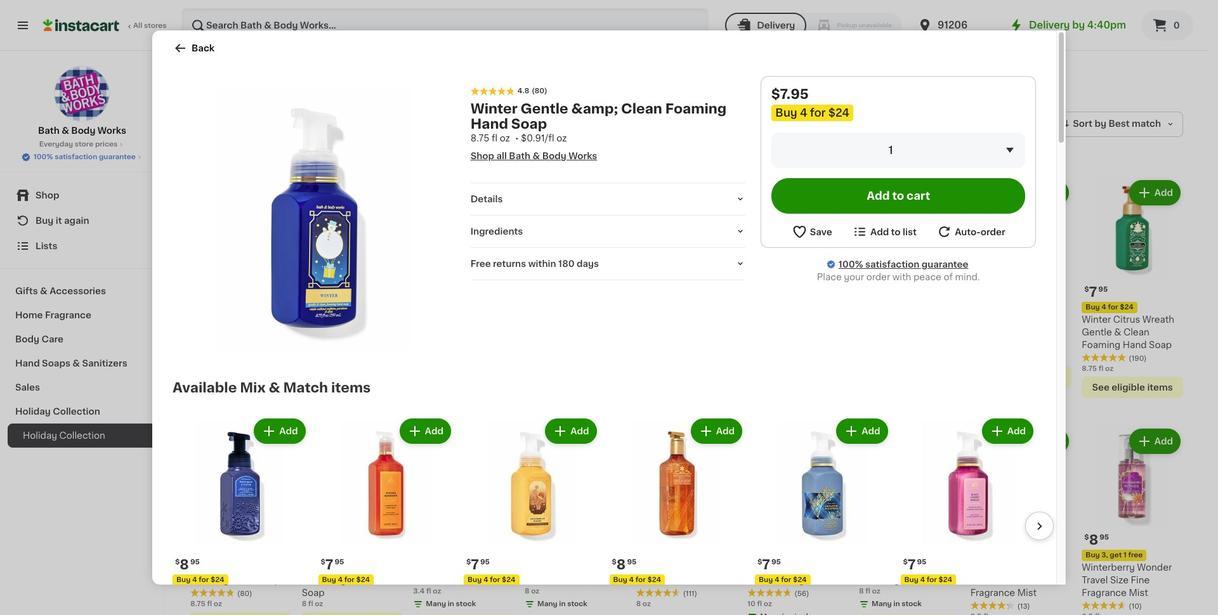 Task type: locate. For each thing, give the bounding box(es) containing it.
2 horizontal spatial clean
[[1124, 328, 1150, 337]]

0 horizontal spatial wonder
[[915, 564, 950, 573]]

foaming inside winter gentle &amp; clean foaming hand soap
[[666, 102, 727, 116]]

0 vertical spatial candle
[[579, 564, 610, 573]]

1 horizontal spatial size
[[1111, 577, 1129, 585]]

winterberry up (10)
[[1082, 564, 1135, 573]]

fine up (10)
[[1131, 577, 1150, 585]]

free
[[348, 304, 363, 311], [906, 552, 920, 559], [460, 552, 474, 559], [794, 552, 809, 559], [1129, 552, 1143, 559]]

fine right wash
[[859, 577, 878, 585]]

soap down cleansing at the bottom left of the page
[[302, 589, 325, 598]]

100%
[[34, 154, 53, 161], [839, 260, 864, 269]]

collection
[[53, 407, 100, 416], [59, 432, 105, 440]]

winter inside winter candy apple travel size fine fragrance mist
[[971, 564, 1000, 573]]

winter for winter candy apple travel size fine fragrance mist
[[971, 564, 1000, 573]]

instacart logo image
[[43, 18, 119, 33]]

1 horizontal spatial many
[[538, 601, 558, 608]]

0
[[1174, 21, 1180, 30]]

signature down "17 95"
[[636, 564, 679, 573]]

8.75 fl oz down the winter citrus wreath gentle & clean foaming hand soap
[[1082, 365, 1114, 372]]

3 in from the left
[[448, 601, 454, 608]]

1 vertical spatial ice
[[692, 551, 705, 560]]

0 vertical spatial holiday
[[15, 407, 51, 416]]

4
[[800, 108, 808, 118], [1102, 304, 1107, 311], [210, 552, 215, 559], [322, 552, 326, 559], [192, 577, 197, 584], [338, 577, 343, 584], [484, 577, 488, 584], [629, 577, 634, 584], [775, 577, 780, 584], [921, 577, 925, 584]]

8 oz down winterberry ice signature single wick candle
[[636, 601, 651, 608]]

1 wonder from the left
[[915, 564, 950, 573]]

1 vertical spatial clean
[[1124, 328, 1150, 337]]

winterberry inside winterberry wonder travel size fine fragrance mist
[[1082, 564, 1135, 573]]

1 horizontal spatial 17
[[644, 534, 657, 547]]

0 vertical spatial 100% satisfaction guarantee
[[34, 154, 136, 161]]

0 horizontal spatial travel
[[971, 577, 997, 585]]

auto-
[[955, 228, 981, 236]]

2 horizontal spatial stock
[[902, 601, 922, 608]]

1 vertical spatial 8.75 fl oz
[[190, 601, 222, 608]]

1 horizontal spatial woodlands
[[413, 564, 464, 573]]

91206
[[938, 20, 968, 30]]

winterberry for winterberry ice signature single wick candle
[[636, 551, 689, 560]]

in down 44 buy 3, get 1 free woodlands cologne
[[448, 601, 454, 608]]

1 inside 17 buy 3, get 1 free winterberry wonder fine fragrance mist 8 fl oz
[[901, 552, 904, 559]]

fragrance inside winterberry ice wallflowers fragrance refill
[[244, 328, 289, 337]]

1 vertical spatial holiday collection
[[23, 432, 105, 440]]

delivery
[[1030, 20, 1070, 30], [757, 21, 796, 30]]

1 vertical spatial candle
[[636, 577, 668, 585]]

oz inside winterberry ice cleansing gel hand soap 8 fl oz
[[315, 601, 323, 608]]

2 horizontal spatial ice
[[692, 551, 705, 560]]

2 size from the left
[[1111, 577, 1129, 585]]

ice for single
[[692, 551, 705, 560]]

$
[[304, 286, 309, 293], [1085, 286, 1090, 293], [193, 535, 198, 542], [527, 535, 532, 542], [973, 535, 978, 542], [1085, 535, 1090, 542], [175, 559, 180, 566], [321, 559, 326, 566], [467, 559, 471, 566], [612, 559, 617, 566], [758, 559, 763, 566], [904, 559, 908, 566]]

0 horizontal spatial ice
[[246, 315, 259, 324]]

gentle inside winter gentle & clean foaming hand soap
[[222, 564, 252, 573]]

woodlands inside the woodlands 3-in-1 hair, face & body wash
[[748, 564, 798, 573]]

oz
[[500, 134, 510, 143], [557, 134, 567, 143], [1106, 365, 1114, 372], [531, 589, 540, 596], [872, 589, 881, 596], [433, 589, 441, 596], [214, 601, 222, 608], [315, 601, 323, 608], [643, 601, 651, 608], [764, 601, 772, 608]]

single inside 'winter signature single wick candle'
[[525, 564, 552, 573]]

citrus
[[1114, 315, 1141, 324]]

100% satisfaction guarantee down everyday store prices link
[[34, 154, 136, 161]]

0 horizontal spatial candle
[[579, 564, 610, 573]]

1 vertical spatial collection
[[59, 432, 105, 440]]

free for woodlands body spray
[[348, 304, 363, 311]]

0 vertical spatial satisfaction
[[55, 154, 97, 161]]

3 many from the left
[[426, 601, 446, 608]]

stock down (116)
[[568, 601, 588, 608]]

in down 'winter signature single wick candle'
[[559, 601, 566, 608]]

8 up winterberry wonder travel size fine fragrance mist at right
[[1090, 534, 1099, 547]]

8.75 for winter citrus wreath gentle & clean foaming hand soap
[[1082, 365, 1097, 372]]

hand soaps & sanitizers link
[[8, 352, 157, 376]]

1 vertical spatial 100% satisfaction guarantee
[[839, 260, 969, 269]]

0 vertical spatial guarantee
[[99, 154, 136, 161]]

see eligible items button
[[971, 367, 1072, 388], [190, 377, 292, 398], [1082, 377, 1184, 398]]

0 vertical spatial 8 oz
[[525, 589, 540, 596]]

180
[[559, 260, 575, 269]]

winterberry inside winterberry ice wallflowers fragrance refill
[[190, 315, 243, 324]]

8.75 fl oz for winter citrus wreath gentle & clean foaming hand soap
[[1082, 365, 1114, 372]]

1
[[889, 145, 894, 156], [344, 304, 347, 311], [901, 552, 904, 559], [455, 552, 458, 559], [790, 552, 793, 559], [1124, 552, 1127, 559], [822, 564, 825, 573]]

in for 17
[[559, 601, 566, 608]]

2 horizontal spatial see
[[1093, 383, 1110, 392]]

size inside winter candy apple travel size fine fragrance mist
[[999, 577, 1018, 585]]

in for buy 3, get 1 free
[[448, 601, 454, 608]]

1 fine from the left
[[859, 577, 878, 585]]

foaming inside winter gentle & clean foaming hand soap
[[190, 577, 229, 585]]

2 horizontal spatial 8.75
[[1082, 365, 1097, 372]]

size inside winterberry wonder travel size fine fragrance mist
[[1111, 577, 1129, 585]]

place your order with peace of mind.
[[817, 273, 980, 282]]

3 17 from the left
[[644, 534, 657, 547]]

satisfaction up the place your order with peace of mind.
[[866, 260, 920, 269]]

(80) down winter gentle & clean foaming hand soap
[[237, 591, 252, 598]]

1 vertical spatial gentle
[[1082, 328, 1112, 337]]

1 17 from the left
[[532, 534, 546, 547]]

1 in from the left
[[559, 601, 566, 608]]

2 horizontal spatial eligible
[[1112, 383, 1146, 392]]

$ inside $ 15 95
[[304, 286, 309, 293]]

woodlands for woodlands body spray
[[302, 315, 352, 324]]

2 vertical spatial gentle
[[222, 564, 252, 573]]

1 wick from the left
[[555, 564, 576, 573]]

winterberry inside 17 buy 3, get 1 free winterberry wonder fine fragrance mist 8 fl oz
[[859, 564, 912, 573]]

91206 button
[[918, 8, 994, 43]]

eligible for winter citrus wreath gentle & clean foaming hand soap
[[1112, 383, 1146, 392]]

ice inside winterberry ice signature single wick candle
[[692, 551, 705, 560]]

0 horizontal spatial fine
[[859, 577, 878, 585]]

foaming for winter gentle & clean foaming hand soap
[[190, 577, 229, 585]]

2 vertical spatial ice
[[357, 564, 371, 573]]

woodlands up "3.4 fl oz" in the bottom of the page
[[413, 564, 464, 573]]

ice inside winterberry ice cleansing gel hand soap 8 fl oz
[[357, 564, 371, 573]]

100% inside button
[[34, 154, 53, 161]]

1 travel from the left
[[971, 577, 997, 585]]

free for winterberry wonder travel size fine fragrance mist
[[1129, 552, 1143, 559]]

wick inside 'winter signature single wick candle'
[[555, 564, 576, 573]]

gifts
[[15, 287, 38, 296]]

wonder inside winterberry wonder travel size fine fragrance mist
[[1138, 564, 1173, 573]]

shop all bath & body works
[[471, 152, 597, 161]]

to for cart
[[893, 191, 905, 201]]

0 horizontal spatial 17
[[532, 534, 546, 547]]

see
[[981, 373, 999, 382], [201, 383, 218, 392], [1093, 383, 1110, 392]]

to left cart
[[893, 191, 905, 201]]

(111)
[[683, 591, 698, 598]]

winter inside winter gentle &amp; clean foaming hand soap
[[471, 102, 518, 116]]

get inside 44 buy 3, get 1 free woodlands cologne
[[441, 552, 453, 559]]

None search field
[[182, 8, 709, 43]]

2 travel from the left
[[1082, 577, 1108, 585]]

delivery by 4:40pm
[[1030, 20, 1127, 30]]

0 horizontal spatial see eligible items
[[201, 383, 282, 392]]

see eligible items for winterberry ice wallflowers fragrance refill
[[201, 383, 282, 392]]

0 horizontal spatial many in stock
[[426, 601, 476, 608]]

stock inside product group
[[456, 601, 476, 608]]

home
[[15, 311, 43, 320]]

winter for winter gentle &amp; clean foaming hand soap
[[471, 102, 518, 116]]

1 horizontal spatial 8 oz
[[636, 601, 651, 608]]

woodlands up spray
[[302, 315, 352, 324]]

0 vertical spatial holiday collection
[[15, 407, 100, 416]]

0 vertical spatial to
[[893, 191, 905, 201]]

2 single from the left
[[681, 564, 709, 573]]

candle up (116)
[[579, 564, 610, 573]]

body
[[542, 152, 567, 161]]

0 vertical spatial gentle
[[521, 102, 569, 116]]

cologne
[[466, 564, 504, 573]]

100% satisfaction guarantee inside button
[[34, 154, 136, 161]]

prices
[[95, 141, 118, 148]]

1 horizontal spatial foaming
[[666, 102, 727, 116]]

winter for winter citrus wreath gentle & clean foaming hand soap
[[1082, 315, 1112, 324]]

4.8 (80)
[[518, 88, 548, 95]]

1 horizontal spatial wonder
[[1138, 564, 1173, 573]]

1 horizontal spatial stock
[[568, 601, 588, 608]]

winter inside the winter citrus wreath gentle & clean foaming hand soap
[[1082, 315, 1112, 324]]

3, for woodlands 3-in-1 hair, face & body wash
[[768, 552, 774, 559]]

delivery by 4:40pm link
[[1009, 18, 1127, 33]]

2 vertical spatial 8.75
[[190, 601, 206, 608]]

buy inside buy it again link
[[36, 216, 54, 225]]

many down 17 buy 3, get 1 free winterberry wonder fine fragrance mist 8 fl oz
[[872, 601, 892, 608]]

candle
[[579, 564, 610, 573], [636, 577, 668, 585]]

7
[[1090, 285, 1098, 299], [198, 534, 206, 547], [326, 558, 334, 572], [471, 558, 479, 572], [763, 558, 771, 572], [908, 558, 916, 572]]

0 horizontal spatial size
[[999, 577, 1018, 585]]

single up (111)
[[681, 564, 709, 573]]

2 horizontal spatial woodlands
[[748, 564, 798, 573]]

items
[[1036, 373, 1062, 382], [331, 381, 371, 395], [256, 383, 282, 392], [1148, 383, 1173, 392]]

0 horizontal spatial wick
[[555, 564, 576, 573]]

0 vertical spatial 8.75 fl oz
[[1082, 365, 1114, 372]]

1 many from the left
[[538, 601, 558, 608]]

0 horizontal spatial 100% satisfaction guarantee
[[34, 154, 136, 161]]

8 right (56)
[[859, 589, 864, 596]]

wick
[[555, 564, 576, 573], [711, 564, 733, 573]]

service type group
[[726, 13, 903, 38]]

many for 17
[[538, 601, 558, 608]]

1 horizontal spatial 8.75
[[471, 134, 490, 143]]

1 horizontal spatial order
[[981, 228, 1006, 236]]

in inside product group
[[448, 601, 454, 608]]

mist inside winterberry wonder travel size fine fragrance mist
[[1129, 589, 1149, 598]]

1 many in stock from the left
[[538, 601, 588, 608]]

many in stock down "3.4 fl oz" in the bottom of the page
[[426, 601, 476, 608]]

stock down 17 buy 3, get 1 free winterberry wonder fine fragrance mist 8 fl oz
[[902, 601, 922, 608]]

soap inside winterberry ice cleansing gel hand soap 8 fl oz
[[302, 589, 325, 598]]

get for woodlands 3-in-1 hair, face & body wash
[[776, 552, 788, 559]]

0 horizontal spatial signature
[[556, 551, 599, 560]]

17 inside 17 buy 3, get 1 free winterberry wonder fine fragrance mist 8 fl oz
[[867, 534, 880, 547]]

$26.95 element
[[971, 284, 1072, 301]]

100% down everyday
[[34, 154, 53, 161]]

0 horizontal spatial order
[[867, 273, 891, 282]]

winterberry inside winterberry ice cleansing gel hand soap 8 fl oz
[[302, 564, 355, 573]]

2 vertical spatial clean
[[264, 564, 289, 573]]

fine inside winterberry wonder travel size fine fragrance mist
[[1131, 577, 1150, 585]]

signature up (116)
[[556, 551, 599, 560]]

95 inside "17 95"
[[659, 535, 668, 542]]

5
[[210, 304, 215, 311]]

save
[[810, 228, 833, 236]]

winter inside 'winter signature single wick candle'
[[525, 551, 554, 560]]

shop left all
[[471, 152, 494, 161]]

0 horizontal spatial 8.75 fl oz
[[190, 601, 222, 608]]

0 horizontal spatial see eligible items button
[[190, 377, 292, 398]]

single inside winterberry ice signature single wick candle
[[681, 564, 709, 573]]

2 horizontal spatial buy 3, get 1 free
[[1086, 552, 1143, 559]]

delivery inside button
[[757, 21, 796, 30]]

1 horizontal spatial gentle
[[521, 102, 569, 116]]

$ 9 95
[[973, 534, 998, 547]]

2 horizontal spatial gentle
[[1082, 328, 1112, 337]]

foaming for winter gentle &amp; clean foaming hand soap
[[666, 102, 727, 116]]

fine down candy
[[1020, 577, 1039, 585]]

1 horizontal spatial candle
[[636, 577, 668, 585]]

see eligible items button for winterberry ice wallflowers fragrance refill
[[190, 377, 292, 398]]

holiday collection
[[15, 407, 100, 416], [23, 432, 105, 440]]

1 horizontal spatial signature
[[636, 564, 679, 573]]

1 vertical spatial 8.75
[[1082, 365, 1097, 372]]

holiday for first the holiday collection 'link' from the bottom
[[23, 432, 57, 440]]

8.75 fl oz down winter gentle & clean foaming hand soap
[[190, 601, 222, 608]]

soap down wreath
[[1150, 341, 1172, 350]]

2 fine from the left
[[1020, 577, 1039, 585]]

0 horizontal spatial satisfaction
[[55, 154, 97, 161]]

8 oz for 17
[[636, 601, 651, 608]]

see eligible items button for winter citrus wreath gentle & clean foaming hand soap
[[1082, 377, 1184, 398]]

clean inside the winter citrus wreath gentle & clean foaming hand soap
[[1124, 328, 1150, 337]]

1 vertical spatial shop
[[36, 191, 59, 200]]

0 vertical spatial foaming
[[666, 102, 727, 116]]

free for woodlands 3-in-1 hair, face & body wash
[[794, 552, 809, 559]]

1 horizontal spatial 8.75 fl oz
[[1082, 365, 1114, 372]]

soap inside winter gentle &amp; clean foaming hand soap
[[511, 117, 547, 131]]

add to list
[[871, 228, 917, 236]]

product group
[[190, 178, 292, 398], [302, 178, 403, 386], [413, 178, 515, 398], [525, 178, 626, 386], [636, 178, 738, 349], [748, 178, 849, 414], [859, 178, 961, 401], [971, 178, 1072, 388], [1082, 178, 1184, 398], [173, 416, 308, 616], [318, 416, 454, 616], [464, 416, 599, 616], [610, 416, 745, 616], [755, 416, 891, 616], [901, 416, 1036, 616], [190, 426, 292, 616], [302, 426, 403, 616], [413, 426, 515, 616], [525, 426, 626, 613], [636, 426, 738, 610], [748, 426, 849, 616], [859, 426, 961, 616], [971, 426, 1072, 616], [1082, 426, 1184, 616]]

2 horizontal spatial many in stock
[[872, 601, 922, 608]]

8.75 down the winter citrus wreath gentle & clean foaming hand soap
[[1082, 365, 1097, 372]]

to
[[893, 191, 905, 201], [892, 228, 901, 236]]

2 horizontal spatial mist
[[1129, 589, 1149, 598]]

8 down cleansing at the bottom left of the page
[[302, 601, 307, 608]]

0 vertical spatial order
[[981, 228, 1006, 236]]

3, inside 44 buy 3, get 1 free woodlands cologne
[[433, 552, 440, 559]]

everyday
[[39, 141, 73, 148]]

size
[[999, 577, 1018, 585], [1111, 577, 1129, 585]]

many down 'winter signature single wick candle'
[[538, 601, 558, 608]]

0 horizontal spatial mist
[[928, 577, 947, 585]]

wick inside winterberry ice signature single wick candle
[[711, 564, 733, 573]]

buy it again
[[36, 216, 89, 225]]

mist inside 17 buy 3, get 1 free winterberry wonder fine fragrance mist 8 fl oz
[[928, 577, 947, 585]]

2 wick from the left
[[711, 564, 733, 573]]

(56)
[[795, 591, 810, 598]]

0 horizontal spatial woodlands
[[302, 315, 352, 324]]

winterberry up cleansing at the bottom left of the page
[[302, 564, 355, 573]]

1 horizontal spatial 100%
[[839, 260, 864, 269]]

1 vertical spatial 8 oz
[[636, 601, 651, 608]]

woodlands up face
[[748, 564, 798, 573]]

1 vertical spatial signature
[[636, 564, 679, 573]]

$0.91/fl
[[521, 134, 554, 143]]

1 horizontal spatial $ 8 95
[[612, 558, 637, 572]]

8.75 left • at the top left of page
[[471, 134, 490, 143]]

many in stock down (116)
[[538, 601, 588, 608]]

candle down "17 95"
[[636, 577, 668, 585]]

clean
[[621, 102, 663, 116], [1124, 328, 1150, 337], [264, 564, 289, 573]]

3-
[[800, 564, 810, 573]]

stock
[[568, 601, 588, 608], [902, 601, 922, 608], [456, 601, 476, 608]]

2 many from the left
[[872, 601, 892, 608]]

product group containing 44
[[413, 426, 515, 616]]

3, for woodlands body spray
[[322, 304, 328, 311]]

& inside the woodlands 3-in-1 hair, face & body wash
[[772, 577, 779, 585]]

many in stock for buy 3, get 1 free
[[426, 601, 476, 608]]

fragrance
[[45, 311, 91, 320], [244, 328, 289, 337], [881, 577, 925, 585], [971, 589, 1016, 598], [1082, 589, 1127, 598]]

1 vertical spatial foaming
[[1082, 341, 1121, 350]]

clean inside winter gentle &amp; clean foaming hand soap
[[621, 102, 663, 116]]

satisfaction down everyday store prices
[[55, 154, 97, 161]]

44 buy 3, get 1 free woodlands cologne
[[413, 534, 504, 573]]

1 vertical spatial order
[[867, 273, 891, 282]]

3 fine from the left
[[1131, 577, 1150, 585]]

buy inside 44 buy 3, get 1 free woodlands cologne
[[417, 552, 431, 559]]

to left list
[[892, 228, 901, 236]]

soap inside the winter citrus wreath gentle & clean foaming hand soap
[[1150, 341, 1172, 350]]

3, inside 17 buy 3, get 1 free winterberry wonder fine fragrance mist 8 fl oz
[[879, 552, 886, 559]]

winter for winter signature single wick candle
[[525, 551, 554, 560]]

winterberry right hair,
[[859, 564, 912, 573]]

eligible
[[1001, 373, 1034, 382], [220, 383, 254, 392], [1112, 383, 1146, 392]]

1 vertical spatial 100%
[[839, 260, 864, 269]]

1 size from the left
[[999, 577, 1018, 585]]

3 many in stock from the left
[[426, 601, 476, 608]]

travel
[[971, 577, 997, 585], [1082, 577, 1108, 585]]

1 horizontal spatial clean
[[621, 102, 663, 116]]

holiday collection for 2nd the holiday collection 'link' from the bottom of the page
[[15, 407, 100, 416]]

guarantee up of
[[922, 260, 969, 269]]

95 inside $ 17 95
[[547, 535, 557, 542]]

0 horizontal spatial guarantee
[[99, 154, 136, 161]]

get for woodlands body spray
[[330, 304, 342, 311]]

items for see eligible items button to the middle
[[1036, 373, 1062, 382]]

see eligible items for winter citrus wreath gentle & clean foaming hand soap
[[1093, 383, 1173, 392]]

many down "3.4 fl oz" in the bottom of the page
[[426, 601, 446, 608]]

gel
[[349, 577, 364, 585]]

1 stock from the left
[[568, 601, 588, 608]]

3.4
[[413, 589, 425, 596]]

apple
[[1034, 564, 1060, 573]]

2 horizontal spatial see eligible items button
[[1082, 377, 1184, 398]]

gentle for winter gentle & clean foaming hand soap
[[222, 564, 252, 573]]

8 oz down 'winter signature single wick candle'
[[525, 589, 540, 596]]

(80)
[[532, 88, 548, 95], [237, 591, 252, 598]]

clean inside winter gentle & clean foaming hand soap
[[264, 564, 289, 573]]

travel inside winterberry wonder travel size fine fragrance mist
[[1082, 577, 1108, 585]]

3 stock from the left
[[456, 601, 476, 608]]

soap
[[511, 117, 547, 131], [1150, 341, 1172, 350], [258, 577, 280, 585], [302, 589, 325, 598]]

1 vertical spatial holiday
[[23, 432, 57, 440]]

see for winterberry ice wallflowers fragrance refill
[[201, 383, 218, 392]]

100% satisfaction guarantee button
[[21, 150, 143, 162]]

& inside winter gentle & clean foaming hand soap
[[254, 564, 261, 573]]

save button
[[792, 224, 833, 240]]

woodlands inside woodlands body spray
[[302, 315, 352, 324]]

holiday collection link down sales link
[[8, 424, 157, 448]]

woodlands inside 44 buy 3, get 1 free woodlands cologne
[[413, 564, 464, 573]]

place
[[817, 273, 842, 282]]

works
[[569, 152, 597, 161]]

1 single from the left
[[525, 564, 552, 573]]

2 17 from the left
[[867, 534, 880, 547]]

for
[[810, 108, 826, 118], [216, 304, 227, 311], [1109, 304, 1119, 311], [217, 552, 227, 559], [328, 552, 338, 559], [199, 577, 209, 584], [344, 577, 355, 584], [490, 577, 500, 584], [636, 577, 646, 584], [781, 577, 792, 584], [927, 577, 937, 584]]

1 horizontal spatial 100% satisfaction guarantee
[[839, 260, 969, 269]]

0 horizontal spatial eligible
[[220, 383, 254, 392]]

1 horizontal spatial wick
[[711, 564, 733, 573]]

0 horizontal spatial see
[[201, 383, 218, 392]]

ice inside winterberry ice wallflowers fragrance refill
[[246, 315, 259, 324]]

winter inside winter gentle & clean foaming hand soap
[[190, 564, 220, 573]]

0 horizontal spatial buy 3, get 1 free
[[306, 304, 363, 311]]

0 vertical spatial clean
[[621, 102, 663, 116]]

2 holiday collection link from the top
[[8, 424, 157, 448]]

foaming
[[666, 102, 727, 116], [1082, 341, 1121, 350], [190, 577, 229, 585]]

holiday collection link down 'hand soaps & sanitizers' link
[[8, 400, 157, 424]]

all stores link
[[43, 8, 168, 43]]

winterberry inside winterberry ice signature single wick candle
[[636, 551, 689, 560]]

100% satisfaction guarantee up with
[[839, 260, 969, 269]]

winterberry down the "buy 5 for $30"
[[190, 315, 243, 324]]

8 left winter gentle & clean foaming hand soap
[[180, 558, 189, 572]]

2 horizontal spatial many
[[872, 601, 892, 608]]

delivery for delivery
[[757, 21, 796, 30]]

2 wonder from the left
[[1138, 564, 1173, 573]]

1 vertical spatial to
[[892, 228, 901, 236]]

1 horizontal spatial fine
[[1020, 577, 1039, 585]]

1 inside 44 buy 3, get 1 free woodlands cologne
[[455, 552, 458, 559]]

single down $ 17 95 on the left of the page
[[525, 564, 552, 573]]

1 vertical spatial guarantee
[[922, 260, 969, 269]]

2 horizontal spatial see eligible items
[[1093, 383, 1173, 392]]

buy 3, get 1 free up woodlands body spray
[[306, 304, 363, 311]]

soap up $0.91/fl
[[511, 117, 547, 131]]

buy 3, get 1 free
[[306, 304, 363, 311], [752, 552, 809, 559], [1086, 552, 1143, 559]]

buy it again link
[[8, 208, 157, 234]]

17
[[532, 534, 546, 547], [867, 534, 880, 547], [644, 534, 657, 547]]

soap left cleansing at the bottom left of the page
[[258, 577, 280, 585]]

shop for shop all bath & body works
[[471, 152, 494, 161]]

(10)
[[1129, 604, 1142, 611]]

1 field
[[772, 133, 1026, 168]]

guarantee down the prices
[[99, 154, 136, 161]]

buy 3, get 1 free up the woodlands 3-in-1 hair, face & body wash
[[752, 552, 809, 559]]

1 horizontal spatial delivery
[[1030, 20, 1070, 30]]

ice for fragrance
[[246, 315, 259, 324]]

stock for buy 3, get 1 free
[[456, 601, 476, 608]]

stock down (5)
[[456, 601, 476, 608]]

3, for winterberry wonder travel size fine fragrance mist
[[1102, 552, 1109, 559]]

$24
[[829, 108, 850, 118], [1120, 304, 1134, 311], [228, 552, 242, 559], [340, 552, 354, 559], [211, 577, 224, 584], [356, 577, 370, 584], [502, 577, 516, 584], [648, 577, 661, 584], [793, 577, 807, 584], [939, 577, 953, 584]]

(80) right '4.8'
[[532, 88, 548, 95]]

winter signature single wick candle
[[525, 551, 610, 573]]

100% up your
[[839, 260, 864, 269]]

2 many in stock from the left
[[872, 601, 922, 608]]

1 horizontal spatial travel
[[1082, 577, 1108, 585]]

shop up it
[[36, 191, 59, 200]]

hand inside winterberry ice cleansing gel hand soap 8 fl oz
[[366, 577, 390, 585]]

8 right 'winter signature single wick candle'
[[617, 558, 626, 572]]

buy 3, get 1 free up winterberry wonder travel size fine fragrance mist at right
[[1086, 552, 1143, 559]]

gentle inside winter gentle &amp; clean foaming hand soap
[[521, 102, 569, 116]]

sales
[[15, 383, 40, 392]]

many in stock down 17 buy 3, get 1 free winterberry wonder fine fragrance mist 8 fl oz
[[872, 601, 922, 608]]

& inside 'link'
[[40, 287, 47, 296]]

winterberry ice wallflowers fragrance refill
[[190, 315, 289, 350]]

8.75 down winter gentle & clean foaming hand soap
[[190, 601, 206, 608]]

2 stock from the left
[[902, 601, 922, 608]]

single
[[525, 564, 552, 573], [681, 564, 709, 573]]

buy 3, get 1 free for 8
[[1086, 552, 1143, 559]]

satisfaction
[[55, 154, 97, 161], [866, 260, 920, 269]]

0 horizontal spatial 8.75
[[190, 601, 206, 608]]

in down 17 buy 3, get 1 free winterberry wonder fine fragrance mist 8 fl oz
[[894, 601, 900, 608]]

foaming inside the winter citrus wreath gentle & clean foaming hand soap
[[1082, 341, 1121, 350]]

1 horizontal spatial many in stock
[[538, 601, 588, 608]]

holiday collection link
[[8, 400, 157, 424], [8, 424, 157, 448]]

winterberry down "17 95"
[[636, 551, 689, 560]]



Task type: describe. For each thing, give the bounding box(es) containing it.
see for winter citrus wreath gentle & clean foaming hand soap
[[1093, 383, 1110, 392]]

get for winterberry wonder travel size fine fragrance mist
[[1110, 552, 1122, 559]]

delivery button
[[726, 13, 807, 38]]

bath
[[509, 152, 531, 161]]

within
[[528, 260, 556, 269]]

$7.95
[[772, 88, 809, 101]]

free inside 17 buy 3, get 1 free winterberry wonder fine fragrance mist 8 fl oz
[[906, 552, 920, 559]]

0 horizontal spatial $ 8 95
[[175, 558, 200, 572]]

sales link
[[8, 376, 157, 400]]

1 vertical spatial satisfaction
[[866, 260, 920, 269]]

17 for 17 95
[[644, 534, 657, 547]]

signature inside winterberry ice signature single wick candle
[[636, 564, 679, 573]]

everyday store prices
[[39, 141, 118, 148]]

fragrance inside winter candy apple travel size fine fragrance mist
[[971, 589, 1016, 598]]

eligible for winterberry ice wallflowers fragrance refill
[[220, 383, 254, 392]]

free inside 44 buy 3, get 1 free woodlands cologne
[[460, 552, 474, 559]]

1 inside field
[[889, 145, 894, 156]]

of
[[944, 273, 953, 282]]

works
[[98, 126, 126, 135]]

candle inside winterberry ice signature single wick candle
[[636, 577, 668, 585]]

body care link
[[8, 328, 157, 352]]

soap inside winter gentle & clean foaming hand soap
[[258, 577, 280, 585]]

wonder inside 17 buy 3, get 1 free winterberry wonder fine fragrance mist 8 fl oz
[[915, 564, 950, 573]]

signature inside 'winter signature single wick candle'
[[556, 551, 599, 560]]

gifts & accessories
[[15, 287, 106, 296]]

fine inside 17 buy 3, get 1 free winterberry wonder fine fragrance mist 8 fl oz
[[859, 577, 878, 585]]

item carousel region
[[173, 411, 1054, 616]]

1 horizontal spatial buy 3, get 1 free
[[752, 552, 809, 559]]

44
[[421, 534, 440, 547]]

95 inside $ 9 95
[[989, 535, 998, 542]]

1 horizontal spatial see
[[981, 373, 999, 382]]

everyday store prices link
[[39, 140, 125, 150]]

stock for 17
[[568, 601, 588, 608]]

travel inside winter candy apple travel size fine fragrance mist
[[971, 577, 997, 585]]

8.75 fl oz • $0.91/fl oz
[[471, 134, 567, 143]]

hair,
[[828, 564, 848, 573]]

add to list button
[[852, 224, 917, 240]]

items for see eligible items button related to winter citrus wreath gentle & clean foaming hand soap
[[1148, 383, 1173, 392]]

items for see eligible items button corresponding to winterberry ice wallflowers fragrance refill
[[256, 383, 282, 392]]

winter gentle &amp; clean foaming hand soap image
[[183, 86, 447, 350]]

delivery for delivery by 4:40pm
[[1030, 20, 1070, 30]]

in-
[[810, 564, 822, 573]]

product group containing 15
[[302, 178, 403, 386]]

15
[[309, 285, 324, 299]]

ice for gel
[[357, 564, 371, 573]]

17 for 17 buy 3, get 1 free winterberry wonder fine fragrance mist 8 fl oz
[[867, 534, 880, 547]]

gentle for winter gentle &amp; clean foaming hand soap
[[521, 102, 569, 116]]

satisfaction inside button
[[55, 154, 97, 161]]

fl inside 17 buy 3, get 1 free winterberry wonder fine fragrance mist 8 fl oz
[[866, 589, 871, 596]]

bath & body works logo image
[[54, 66, 110, 122]]

winterberry ice cleansing gel hand soap 8 fl oz
[[302, 564, 390, 608]]

holiday for 2nd the holiday collection 'link' from the bottom of the page
[[15, 407, 51, 416]]

stores
[[144, 22, 167, 29]]

order inside button
[[981, 228, 1006, 236]]

8.75 for winter gentle & clean foaming hand soap
[[190, 601, 206, 608]]

care
[[42, 335, 64, 344]]

your
[[844, 273, 865, 282]]

2 in from the left
[[894, 601, 900, 608]]

clean for winter gentle &amp; clean foaming hand soap
[[621, 102, 663, 116]]

collection for first the holiday collection 'link' from the bottom
[[59, 432, 105, 440]]

details button
[[471, 193, 746, 206]]

8.75 fl oz for winter gentle & clean foaming hand soap
[[190, 601, 222, 608]]

(116)
[[572, 578, 588, 585]]

peace
[[914, 273, 942, 282]]

fine inside winter candy apple travel size fine fragrance mist
[[1020, 577, 1039, 585]]

winterberry wonder travel size fine fragrance mist
[[1082, 564, 1173, 598]]

guarantee inside button
[[99, 154, 136, 161]]

mix
[[240, 381, 266, 395]]

4:40pm
[[1088, 20, 1127, 30]]

fragrance inside winterberry wonder travel size fine fragrance mist
[[1082, 589, 1127, 598]]

returns
[[493, 260, 526, 269]]

details
[[471, 195, 503, 204]]

woodlands for woodlands 3-in-1 hair, face & body wash
[[748, 564, 798, 573]]

mind.
[[956, 273, 980, 282]]

hand inside winter gentle &amp; clean foaming hand soap
[[471, 117, 508, 131]]

gentle inside the winter citrus wreath gentle & clean foaming hand soap
[[1082, 328, 1112, 337]]

winter for winter gentle & clean foaming hand soap
[[190, 564, 220, 573]]

with
[[893, 273, 912, 282]]

wreath
[[1143, 315, 1175, 324]]

winterberry ice signature single wick candle
[[636, 551, 733, 585]]

get inside 17 buy 3, get 1 free winterberry wonder fine fragrance mist 8 fl oz
[[887, 552, 899, 559]]

(190)
[[1129, 355, 1147, 362]]

candle inside 'winter signature single wick candle'
[[579, 564, 610, 573]]

1 horizontal spatial see eligible items button
[[971, 367, 1072, 388]]

0 button
[[1142, 10, 1194, 41]]

8 oz for $
[[525, 589, 540, 596]]

ingredients button
[[471, 225, 746, 238]]

days
[[577, 260, 599, 269]]

& inside the winter citrus wreath gentle & clean foaming hand soap
[[1115, 328, 1122, 337]]

face
[[748, 577, 769, 585]]

clean for winter gentle & clean foaming hand soap
[[264, 564, 289, 573]]

home fragrance
[[15, 311, 91, 320]]

mist inside winter candy apple travel size fine fragrance mist
[[1018, 589, 1037, 598]]

$ inside $ 9 95
[[973, 535, 978, 542]]

(13)
[[1018, 604, 1031, 611]]

winterberry for winterberry ice wallflowers fragrance refill
[[190, 315, 243, 324]]

1 holiday collection link from the top
[[8, 400, 157, 424]]

it
[[56, 216, 62, 225]]

home fragrance link
[[8, 303, 157, 328]]

hand inside winter gentle & clean foaming hand soap
[[231, 577, 255, 585]]

ingredients
[[471, 227, 523, 236]]

1 horizontal spatial see eligible items
[[981, 373, 1062, 382]]

8 down winterberry ice signature single wick candle
[[636, 601, 641, 608]]

17 95
[[644, 534, 668, 547]]

10 fl oz
[[748, 601, 772, 608]]

match
[[283, 381, 328, 395]]

(80) button
[[532, 86, 548, 97]]

9
[[978, 534, 987, 547]]

cart
[[907, 191, 931, 201]]

bath
[[38, 126, 60, 135]]

1 inside the woodlands 3-in-1 hair, face & body wash
[[822, 564, 825, 573]]

8 inside winterberry ice cleansing gel hand soap 8 fl oz
[[302, 601, 307, 608]]

to for list
[[892, 228, 901, 236]]

$7.95 element
[[302, 533, 403, 549]]

fl inside winterberry ice cleansing gel hand soap 8 fl oz
[[308, 601, 313, 608]]

candy
[[1002, 564, 1032, 573]]

3.4 fl oz
[[413, 589, 441, 596]]

all stores
[[133, 22, 167, 29]]

gifts & accessories link
[[8, 279, 157, 303]]

winter gentle &amp; clean foaming hand soap
[[471, 102, 727, 131]]

collection for 2nd the holiday collection 'link' from the bottom of the page
[[53, 407, 100, 416]]

buy inside 17 buy 3, get 1 free winterberry wonder fine fragrance mist 8 fl oz
[[863, 552, 877, 559]]

fragrance inside 17 buy 3, get 1 free winterberry wonder fine fragrance mist 8 fl oz
[[881, 577, 925, 585]]

1 horizontal spatial eligible
[[1001, 373, 1034, 382]]

cleansing
[[302, 577, 346, 585]]

0 horizontal spatial (80)
[[237, 591, 252, 598]]

hand inside the winter citrus wreath gentle & clean foaming hand soap
[[1123, 341, 1147, 350]]

$30
[[228, 304, 242, 311]]

8 down 'winter signature single wick candle'
[[525, 589, 530, 596]]

many in stock for 17
[[538, 601, 588, 608]]

shop for shop
[[36, 191, 59, 200]]

&amp;
[[572, 102, 618, 116]]

list
[[903, 228, 917, 236]]

spray
[[302, 328, 328, 337]]

body inside the woodlands 3-in-1 hair, face & body wash
[[781, 577, 805, 585]]

4.8
[[518, 88, 530, 95]]

winter gentle & clean foaming hand soap
[[190, 564, 289, 585]]

0 vertical spatial (80)
[[532, 88, 548, 95]]

product group containing 9
[[971, 426, 1072, 616]]

oz inside 17 buy 3, get 1 free winterberry wonder fine fragrance mist 8 fl oz
[[872, 589, 881, 596]]

holiday collection for first the holiday collection 'link' from the bottom
[[23, 432, 105, 440]]

body inside woodlands body spray
[[354, 315, 378, 324]]

available mix & match items
[[173, 381, 371, 395]]

shop link
[[8, 183, 157, 208]]

$ inside $ 17 95
[[527, 535, 532, 542]]

2 horizontal spatial $ 8 95
[[1085, 534, 1110, 547]]

$ 17 95
[[527, 534, 557, 547]]

winter citrus wreath gentle & clean foaming hand soap
[[1082, 315, 1175, 350]]

add to cart button
[[772, 178, 1026, 214]]

by
[[1073, 20, 1085, 30]]

all
[[133, 22, 142, 29]]

all
[[497, 152, 507, 161]]

95 inside $ 15 95
[[325, 286, 335, 293]]

auto-order button
[[937, 224, 1006, 240]]

•
[[515, 134, 519, 143]]

8 inside 17 buy 3, get 1 free winterberry wonder fine fragrance mist 8 fl oz
[[859, 589, 864, 596]]

buy 5 for $30
[[194, 304, 242, 311]]

hand inside 'hand soaps & sanitizers' link
[[15, 359, 40, 368]]

winterberry for winterberry wonder travel size fine fragrance mist
[[1082, 564, 1135, 573]]

many for buy 3, get 1 free
[[426, 601, 446, 608]]

refill
[[190, 341, 213, 350]]

buy 3, get 1 free for 15
[[306, 304, 363, 311]]

back button
[[173, 41, 215, 56]]

(5)
[[460, 578, 470, 585]]

0 vertical spatial 8.75
[[471, 134, 490, 143]]



Task type: vqa. For each thing, say whether or not it's contained in the screenshot.
middle Clean
yes



